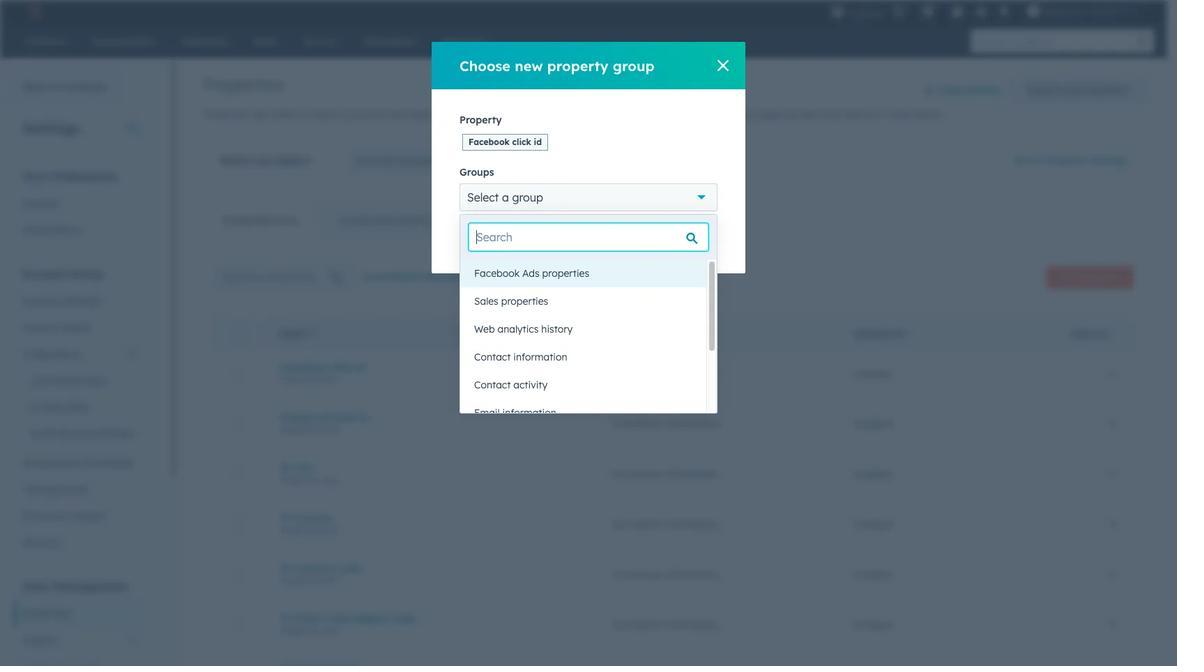 Task type: vqa. For each thing, say whether or not it's contained in the screenshot.
the topmost "James Peterson"
no



Task type: locate. For each thing, give the bounding box(es) containing it.
apps down "integrations" button
[[83, 375, 106, 387]]

1 horizontal spatial search search field
[[469, 223, 709, 251]]

a up save 'button'
[[502, 190, 509, 204]]

service
[[59, 428, 93, 440]]

2 line from the top
[[307, 425, 321, 435]]

& for users
[[51, 322, 58, 334]]

facebook down the property
[[469, 137, 510, 147]]

0 horizontal spatial group
[[512, 190, 544, 204]]

& right privacy
[[59, 510, 66, 523]]

2 horizontal spatial to
[[1031, 154, 1041, 167]]

2 0 from the top
[[1110, 418, 1116, 430]]

conversion for ip state code/region code
[[612, 619, 663, 631]]

5 line from the top
[[307, 575, 321, 586]]

apps for private apps
[[66, 401, 89, 414]]

privacy & consent
[[22, 510, 106, 523]]

3 hubspot from the top
[[853, 468, 894, 480]]

press to sort. element inside created by button
[[910, 329, 915, 341]]

data left quality
[[939, 84, 963, 96]]

ip left state
[[280, 612, 292, 625]]

properties right all
[[1078, 84, 1128, 96]]

to right the used
[[295, 108, 305, 121]]

email information
[[474, 407, 557, 419]]

2 vertical spatial id
[[359, 411, 368, 424]]

1 vertical spatial data
[[22, 580, 50, 594]]

id for facebook click id
[[534, 137, 542, 147]]

store
[[360, 108, 384, 121]]

property right create at the top right of page
[[1088, 272, 1122, 283]]

click right ad
[[334, 411, 356, 424]]

single- inside ip country code single-line text
[[280, 575, 307, 586]]

country inside ip country single-line text
[[295, 512, 334, 524]]

export all properties
[[1028, 84, 1128, 96]]

ascending sort. press to sort descending. element
[[309, 329, 315, 341]]

tab panel
[[203, 237, 1145, 666]]

all for all users
[[601, 271, 613, 284]]

text down the code/region
[[323, 626, 339, 636]]

contact down web
[[474, 351, 511, 364]]

state
[[295, 612, 321, 625]]

go
[[1015, 154, 1028, 167]]

1 horizontal spatial data
[[939, 84, 963, 96]]

contact inside the contact information button
[[474, 351, 511, 364]]

search search field up facebook ads properties button
[[469, 223, 709, 251]]

0 horizontal spatial press to sort. element
[[910, 329, 915, 341]]

tab list
[[203, 203, 697, 238]]

0 horizontal spatial name
[[280, 329, 305, 340]]

apps inside private apps link
[[66, 401, 89, 414]]

ip inside ip city single-line text
[[280, 462, 292, 474]]

select up save 'button'
[[468, 190, 499, 204]]

6 text from the top
[[323, 626, 339, 636]]

single- up google
[[280, 374, 307, 385]]

1 0 from the top
[[1110, 367, 1116, 380]]

search button
[[1131, 29, 1155, 53]]

country
[[295, 512, 334, 524], [295, 562, 334, 575]]

contact up email information
[[474, 379, 511, 391]]

code down the marketplace downloads
[[64, 484, 88, 496]]

properties left like
[[753, 108, 800, 121]]

ip inside ip country single-line text
[[280, 512, 292, 524]]

single- inside the ip state code/region code single-line text
[[280, 626, 307, 636]]

line down city
[[307, 475, 321, 485]]

text inside google ad click id single-line text
[[323, 425, 339, 435]]

3 single- from the top
[[280, 475, 307, 485]]

0 vertical spatial country
[[295, 512, 334, 524]]

properties inside data management element
[[22, 608, 69, 620]]

2 vertical spatial to
[[1031, 154, 1041, 167]]

0 vertical spatial account
[[22, 267, 67, 281]]

3 ip from the top
[[280, 562, 292, 575]]

1 vertical spatial a
[[502, 190, 509, 204]]

1 vertical spatial property
[[394, 214, 434, 227]]

single- down google
[[280, 425, 307, 435]]

select left an on the left top of the page
[[221, 154, 254, 167]]

conversion information for ip city
[[612, 468, 720, 480]]

data for data quality
[[939, 84, 963, 96]]

property inside conditional property logic link
[[394, 214, 434, 227]]

0 horizontal spatial groups
[[460, 166, 494, 179]]

1 horizontal spatial email
[[474, 407, 500, 419]]

ip inside the ip state code/region code single-line text
[[280, 612, 292, 625]]

1 vertical spatial to
[[295, 108, 305, 121]]

0 vertical spatial data
[[939, 84, 963, 96]]

0 vertical spatial &
[[51, 322, 58, 334]]

contact inside contact properties popup button
[[354, 154, 396, 167]]

all inside popup button
[[506, 271, 519, 283]]

facebook up 'sales'
[[474, 267, 520, 280]]

all users
[[601, 271, 642, 284]]

facebook down ascending sort. press to sort descending. "element"
[[280, 361, 328, 374]]

6 line from the top
[[307, 626, 321, 636]]

go to contacts settings
[[1015, 154, 1128, 167]]

id
[[534, 137, 542, 147], [356, 361, 366, 374], [359, 411, 368, 424]]

1 vertical spatial facebook
[[474, 267, 520, 280]]

press to sort. element
[[910, 329, 915, 341], [1111, 329, 1116, 341]]

name button
[[263, 318, 595, 349]]

private apps
[[31, 401, 89, 414]]

settings image
[[975, 6, 988, 18]]

1 horizontal spatial a
[[652, 108, 658, 121]]

choose new property group
[[460, 57, 655, 74]]

conversion information for google ad click id
[[612, 418, 720, 430]]

select for select a group
[[468, 190, 499, 204]]

close image
[[718, 60, 729, 71]]

id down "in"
[[534, 137, 542, 147]]

0 vertical spatial property
[[548, 57, 609, 74]]

private apps link
[[14, 394, 146, 421]]

contact activity button
[[461, 371, 707, 399]]

group up cancel button
[[512, 190, 544, 204]]

(171)
[[276, 214, 299, 227]]

click inside choose new property group dialog
[[513, 137, 532, 147]]

0 vertical spatial facebook
[[469, 137, 510, 147]]

properties (171)
[[223, 214, 299, 227]]

6 single- from the top
[[280, 626, 307, 636]]

facebook inside button
[[474, 267, 520, 280]]

0 horizontal spatial &
[[51, 322, 58, 334]]

3 line from the top
[[307, 475, 321, 485]]

property inside create property button
[[1088, 272, 1122, 283]]

0 horizontal spatial email
[[31, 428, 56, 440]]

press to sort. element right in
[[1111, 329, 1116, 341]]

used
[[1071, 329, 1094, 340]]

0 vertical spatial group
[[613, 57, 655, 74]]

ip for ip country
[[280, 512, 292, 524]]

your
[[473, 108, 493, 121]]

facebook click id button
[[280, 361, 579, 374]]

ip state code/region code button
[[280, 612, 579, 625]]

facebook for facebook ads properties
[[474, 267, 520, 280]]

users & teams link
[[14, 315, 146, 341]]

Search search field
[[469, 223, 709, 251], [214, 263, 354, 291]]

back to contacts link
[[0, 74, 116, 102]]

2 horizontal spatial property
[[1088, 272, 1122, 283]]

privacy
[[22, 510, 56, 523]]

ip for ip country code
[[280, 562, 292, 575]]

single- up ip country code single-line text
[[280, 525, 307, 536]]

notifications button
[[993, 0, 1017, 22]]

id inside choose new property group dialog
[[534, 137, 542, 147]]

hubspot link
[[17, 3, 52, 20]]

account setup element
[[14, 267, 146, 556]]

country down ip country single-line text
[[295, 562, 334, 575]]

id inside 'facebook click id single-line text'
[[356, 361, 366, 374]]

0 horizontal spatial data
[[22, 580, 50, 594]]

&
[[51, 322, 58, 334], [59, 510, 66, 523]]

single- down state
[[280, 626, 307, 636]]

1 press to sort. element from the left
[[910, 329, 915, 341]]

country inside ip country code single-line text
[[295, 562, 334, 575]]

5 0 from the top
[[1110, 568, 1116, 581]]

information inside "button"
[[503, 407, 557, 419]]

3 0 from the top
[[1110, 468, 1116, 480]]

1 text from the top
[[323, 374, 339, 385]]

press to sort. element inside used in button
[[1111, 329, 1116, 341]]

apps for connected apps
[[83, 375, 106, 387]]

data down security
[[22, 580, 50, 594]]

1 vertical spatial groups
[[498, 214, 531, 227]]

1 horizontal spatial code
[[337, 562, 362, 575]]

types
[[546, 271, 573, 283]]

properties up objects
[[22, 608, 69, 620]]

1 ip from the top
[[280, 462, 292, 474]]

press to sort. element for created by
[[910, 329, 915, 341]]

downloads
[[82, 457, 133, 470]]

archived properties (0)
[[571, 214, 677, 227]]

all left ads
[[506, 271, 519, 283]]

0 vertical spatial id
[[534, 137, 542, 147]]

text up ip country code single-line text
[[323, 525, 339, 536]]

email down private
[[31, 428, 56, 440]]

property left logic
[[394, 214, 434, 227]]

1 vertical spatial contact
[[474, 351, 511, 364]]

click inside 'facebook click id single-line text'
[[331, 361, 353, 374]]

list box
[[461, 260, 717, 427]]

account up account defaults
[[22, 267, 67, 281]]

have
[[728, 108, 750, 121]]

1 horizontal spatial to
[[295, 108, 305, 121]]

ip left city
[[280, 462, 292, 474]]

menu containing apoptosis studios 2
[[831, 0, 1151, 22]]

to for back
[[50, 81, 60, 94]]

used
[[271, 108, 293, 121]]

0 vertical spatial a
[[652, 108, 658, 121]]

code inside tracking code link
[[64, 484, 88, 496]]

property right new
[[548, 57, 609, 74]]

2 ip from the top
[[280, 512, 292, 524]]

contact inside contact activity button
[[474, 379, 511, 391]]

text up the code/region
[[323, 575, 339, 586]]

field
[[522, 271, 543, 283]]

0 horizontal spatial property
[[394, 214, 434, 227]]

notifications image
[[999, 6, 1011, 19]]

history
[[542, 323, 573, 336]]

object:
[[275, 154, 313, 167]]

contact
[[354, 154, 396, 167], [474, 351, 511, 364], [474, 379, 511, 391]]

1 vertical spatial apps
[[66, 401, 89, 414]]

code inside ip country code single-line text
[[337, 562, 362, 575]]

are
[[253, 108, 268, 121]]

0 vertical spatial search search field
[[469, 223, 709, 251]]

2 vertical spatial click
[[334, 411, 356, 424]]

0 vertical spatial code
[[64, 484, 88, 496]]

defaults
[[63, 295, 101, 308]]

4 0 from the top
[[1110, 518, 1116, 531]]

2 vertical spatial facebook
[[280, 361, 328, 374]]

4 text from the top
[[323, 525, 339, 536]]

connected apps
[[31, 375, 106, 387]]

6 0 from the top
[[1110, 619, 1116, 631]]

1 vertical spatial group
[[512, 190, 544, 204]]

0 vertical spatial apps
[[83, 375, 106, 387]]

properties down 'cancel'
[[543, 267, 590, 280]]

0 horizontal spatial search search field
[[214, 263, 354, 291]]

0 vertical spatial groups
[[460, 166, 494, 179]]

groups down select a group
[[498, 214, 531, 227]]

web analytics history button
[[461, 315, 707, 343]]

text inside the ip state code/region code single-line text
[[323, 626, 339, 636]]

a left contact
[[652, 108, 658, 121]]

2 single- from the top
[[280, 425, 307, 435]]

line inside google ad click id single-line text
[[307, 425, 321, 435]]

save
[[477, 237, 501, 249]]

hubspot
[[853, 367, 894, 380], [853, 418, 894, 430], [853, 468, 894, 480], [853, 518, 894, 531], [853, 568, 894, 581], [853, 619, 894, 631]]

contact down store
[[354, 154, 396, 167]]

1 horizontal spatial all
[[601, 271, 613, 284]]

conversion information button
[[354, 263, 497, 291]]

4 line from the top
[[307, 525, 321, 536]]

line up state
[[307, 575, 321, 586]]

conversion for ip city
[[612, 468, 663, 480]]

0 vertical spatial email
[[474, 407, 500, 419]]

single-
[[280, 374, 307, 385], [280, 425, 307, 435], [280, 475, 307, 485], [280, 525, 307, 536], [280, 575, 307, 586], [280, 626, 307, 636]]

ascending sort. press to sort descending. image
[[309, 329, 315, 338]]

select an object:
[[221, 154, 313, 167]]

contact for contact information
[[474, 351, 511, 364]]

conversion information for ip country code
[[612, 568, 720, 581]]

1 horizontal spatial property
[[548, 57, 609, 74]]

tab list containing properties (171)
[[203, 203, 697, 238]]

click down records
[[513, 137, 532, 147]]

name left 'or'
[[844, 108, 872, 121]]

1 vertical spatial click
[[331, 361, 353, 374]]

contact information button
[[461, 343, 707, 371]]

ip inside ip country code single-line text
[[280, 562, 292, 575]]

1 vertical spatial code
[[337, 562, 362, 575]]

email inside "button"
[[474, 407, 500, 419]]

1 vertical spatial search search field
[[214, 263, 354, 291]]

0 horizontal spatial all
[[506, 271, 519, 283]]

settings link
[[973, 4, 990, 18]]

information
[[386, 108, 440, 121], [421, 271, 478, 283], [514, 351, 568, 364], [666, 367, 720, 380], [503, 407, 557, 419], [666, 418, 720, 430], [666, 468, 720, 480], [666, 518, 720, 531], [666, 568, 720, 581], [666, 619, 720, 631]]

2 press to sort. element from the left
[[1111, 329, 1116, 341]]

& right users
[[51, 322, 58, 334]]

text up ad
[[323, 374, 339, 385]]

2 horizontal spatial code
[[391, 612, 416, 625]]

country down ip city single-line text
[[295, 512, 334, 524]]

1 vertical spatial account
[[22, 295, 60, 308]]

line up ad
[[307, 374, 321, 385]]

5 hubspot from the top
[[853, 568, 894, 581]]

0 vertical spatial click
[[513, 137, 532, 147]]

2 text from the top
[[323, 425, 339, 435]]

archived properties (0) link
[[551, 204, 696, 237]]

4 single- from the top
[[280, 525, 307, 536]]

search search field down (171)
[[214, 263, 354, 291]]

line down state
[[307, 626, 321, 636]]

group
[[613, 57, 655, 74], [512, 190, 544, 204]]

1 line from the top
[[307, 374, 321, 385]]

properties
[[203, 74, 284, 95], [203, 108, 250, 121], [223, 214, 273, 227], [614, 214, 661, 227], [22, 608, 69, 620]]

id right ad
[[359, 411, 368, 424]]

tara schultz image
[[1028, 5, 1041, 17]]

search image
[[1138, 36, 1148, 46]]

apoptosis studios 2
[[1044, 6, 1128, 17]]

account up users
[[22, 295, 60, 308]]

click up google ad click id single-line text
[[331, 361, 353, 374]]

email for email information
[[474, 407, 500, 419]]

code right the code/region
[[391, 612, 416, 625]]

hubspot for ip country
[[853, 518, 894, 531]]

or
[[875, 108, 884, 121]]

1 vertical spatial id
[[356, 361, 366, 374]]

management
[[53, 580, 127, 594]]

create property button
[[1047, 267, 1134, 289]]

ads
[[523, 267, 540, 280]]

2 hubspot from the top
[[853, 418, 894, 430]]

text inside ip country single-line text
[[323, 525, 339, 536]]

in
[[1096, 329, 1107, 340]]

group inside popup button
[[512, 190, 544, 204]]

6 hubspot from the top
[[853, 619, 894, 631]]

0 for facebook click id
[[1110, 367, 1116, 380]]

single- up state
[[280, 575, 307, 586]]

1 single- from the top
[[280, 374, 307, 385]]

1 horizontal spatial name
[[844, 108, 872, 121]]

email inside "link"
[[31, 428, 56, 440]]

name left ascending sort. press to sort descending. "element"
[[280, 329, 305, 340]]

conversion for facebook click id
[[612, 367, 663, 380]]

single- inside ip country single-line text
[[280, 525, 307, 536]]

2 country from the top
[[295, 562, 334, 575]]

3 text from the top
[[323, 475, 339, 485]]

5 single- from the top
[[280, 575, 307, 586]]

contact for contact properties
[[354, 154, 396, 167]]

line down ad
[[307, 425, 321, 435]]

ip for ip city
[[280, 462, 292, 474]]

all field types
[[506, 271, 573, 283]]

0 horizontal spatial to
[[50, 81, 60, 94]]

2 vertical spatial contact
[[474, 379, 511, 391]]

1 country from the top
[[295, 512, 334, 524]]

2 account from the top
[[22, 295, 60, 308]]

google
[[280, 411, 315, 424]]

might
[[698, 108, 725, 121]]

0 for ip state code/region code
[[1110, 619, 1116, 631]]

facebook click id
[[469, 137, 542, 147]]

1 horizontal spatial &
[[59, 510, 66, 523]]

facebook inside choose new property group dialog
[[469, 137, 510, 147]]

your preferences element
[[14, 169, 146, 244]]

all left users
[[601, 271, 613, 284]]

1 vertical spatial email
[[31, 428, 56, 440]]

line inside ip country code single-line text
[[307, 575, 321, 586]]

click inside google ad click id single-line text
[[334, 411, 356, 424]]

studios
[[1089, 6, 1121, 17]]

ip down ip city single-line text
[[280, 512, 292, 524]]

connected apps link
[[14, 368, 146, 394]]

records
[[496, 108, 530, 121]]

1 account from the top
[[22, 267, 67, 281]]

conversion inside popup button
[[363, 271, 418, 283]]

press to sort. image
[[910, 329, 915, 338]]

1 vertical spatial &
[[59, 510, 66, 523]]

5 text from the top
[[323, 575, 339, 586]]

(0)
[[664, 214, 677, 227]]

text up ip country single-line text
[[323, 475, 339, 485]]

help button
[[947, 0, 970, 22]]

by
[[895, 329, 906, 340]]

hubspot for facebook click id
[[853, 367, 894, 380]]

4 ip from the top
[[280, 612, 292, 625]]

click for facebook click id
[[513, 137, 532, 147]]

menu
[[831, 0, 1151, 22]]

line up ip country code single-line text
[[307, 525, 321, 536]]

to right go
[[1031, 154, 1041, 167]]

press to sort. element right by
[[910, 329, 915, 341]]

tracking code
[[22, 484, 88, 496]]

1 horizontal spatial groups
[[498, 214, 531, 227]]

group up example,
[[613, 57, 655, 74]]

text inside 'facebook click id single-line text'
[[323, 374, 339, 385]]

id up google ad click id single-line text
[[356, 361, 366, 374]]

name
[[844, 108, 872, 121], [280, 329, 305, 340]]

property
[[460, 114, 502, 126]]

1 horizontal spatial press to sort. element
[[1111, 329, 1116, 341]]

data inside button
[[939, 84, 963, 96]]

apps up the service
[[66, 401, 89, 414]]

1 horizontal spatial select
[[468, 190, 499, 204]]

0 vertical spatial contact
[[354, 154, 396, 167]]

0 vertical spatial to
[[50, 81, 60, 94]]

email down contact activity
[[474, 407, 500, 419]]

groups link
[[478, 204, 551, 237]]

an
[[258, 154, 272, 167]]

0 horizontal spatial select
[[221, 154, 254, 167]]

apps inside the connected apps link
[[83, 375, 106, 387]]

account for account defaults
[[22, 295, 60, 308]]

account
[[22, 267, 67, 281], [22, 295, 60, 308]]

conversion information for ip state code/region code
[[612, 619, 720, 631]]

code up the code/region
[[337, 562, 362, 575]]

groups inside choose new property group dialog
[[460, 166, 494, 179]]

0 horizontal spatial code
[[64, 484, 88, 496]]

conversion
[[363, 271, 418, 283], [612, 367, 663, 380], [612, 418, 663, 430], [612, 468, 663, 480], [612, 518, 663, 531], [612, 568, 663, 581], [612, 619, 663, 631]]

1 vertical spatial select
[[468, 190, 499, 204]]

0 vertical spatial select
[[221, 154, 254, 167]]

hubspot for ip city
[[853, 468, 894, 480]]

all inside popup button
[[601, 271, 613, 284]]

sales properties button
[[461, 287, 707, 315]]

1 hubspot from the top
[[853, 367, 894, 380]]

a inside popup button
[[502, 190, 509, 204]]

1 vertical spatial name
[[280, 329, 305, 340]]

back to contacts
[[23, 81, 107, 94]]

line inside 'facebook click id single-line text'
[[307, 374, 321, 385]]

text down ad
[[323, 425, 339, 435]]

press to sort. image
[[1111, 329, 1116, 338]]

contact information
[[474, 351, 568, 364]]

web
[[474, 323, 495, 336]]

facebook ads properties button
[[461, 260, 707, 287]]

to right "back"
[[50, 81, 60, 94]]

2 vertical spatial code
[[391, 612, 416, 625]]

single- down city
[[280, 475, 307, 485]]

conditional property logic
[[338, 214, 458, 227]]

select for select an object:
[[221, 154, 254, 167]]

2 vertical spatial property
[[1088, 272, 1122, 283]]

groups
[[460, 166, 494, 179], [498, 214, 531, 227]]

property for create property
[[1088, 272, 1122, 283]]

conversion information inside popup button
[[363, 271, 478, 283]]

0 horizontal spatial a
[[502, 190, 509, 204]]

ip down ip country single-line text
[[280, 562, 292, 575]]

properties down field
[[501, 295, 549, 308]]

0 vertical spatial name
[[844, 108, 872, 121]]

single- inside google ad click id single-line text
[[280, 425, 307, 435]]

properties down about
[[399, 154, 453, 167]]

groups up select a group
[[460, 166, 494, 179]]

select inside popup button
[[468, 190, 499, 204]]

4 hubspot from the top
[[853, 518, 894, 531]]

conversion information for ip country
[[612, 518, 720, 531]]

single- inside 'facebook click id single-line text'
[[280, 374, 307, 385]]

1 vertical spatial country
[[295, 562, 334, 575]]



Task type: describe. For each thing, give the bounding box(es) containing it.
marketplaces image
[[923, 6, 935, 19]]

your preferences
[[22, 170, 117, 184]]

sales properties
[[474, 295, 549, 308]]

ad
[[318, 411, 331, 424]]

conditional property logic link
[[318, 204, 478, 237]]

city
[[295, 462, 314, 474]]

account for account setup
[[22, 267, 67, 281]]

to for go
[[1031, 154, 1041, 167]]

ip city single-line text
[[280, 462, 339, 485]]

consent
[[69, 510, 106, 523]]

users & teams
[[22, 322, 90, 334]]

export all properties button
[[1011, 76, 1145, 104]]

all field types button
[[497, 263, 591, 291]]

properties are used to collect and store information about your records in hubspot. for example, a contact might have properties like first name or lead status.
[[203, 108, 944, 121]]

security
[[22, 537, 60, 549]]

properties (171) link
[[204, 204, 318, 237]]

tab panel containing conversion information
[[203, 237, 1145, 666]]

2
[[1123, 6, 1128, 17]]

email for email service provider
[[31, 428, 56, 440]]

facebook ads properties
[[474, 267, 590, 280]]

data management
[[22, 580, 127, 594]]

0 for google ad click id
[[1110, 418, 1116, 430]]

used in
[[1071, 329, 1107, 340]]

line inside the ip state code/region code single-line text
[[307, 626, 321, 636]]

search search field inside tab panel
[[214, 263, 354, 291]]

created by
[[853, 329, 906, 340]]

analytics
[[498, 323, 539, 336]]

help image
[[952, 6, 965, 19]]

id for facebook click id single-line text
[[356, 361, 366, 374]]

used in button
[[1050, 318, 1134, 349]]

notifications link
[[14, 217, 146, 244]]

all for all field types
[[506, 271, 519, 283]]

go to contacts settings button
[[1015, 154, 1128, 167]]

conversion for google ad click id
[[612, 418, 663, 430]]

contacts
[[63, 81, 107, 94]]

choose
[[460, 57, 511, 74]]

provider
[[96, 428, 134, 440]]

conversion for ip country
[[612, 518, 663, 531]]

account setup
[[22, 267, 103, 281]]

line inside ip country single-line text
[[307, 525, 321, 536]]

google ad click id button
[[280, 411, 579, 424]]

hubspot for ip country code
[[853, 568, 894, 581]]

ip country button
[[280, 512, 579, 524]]

upgrade
[[847, 7, 885, 18]]

ip state code/region code single-line text
[[280, 612, 416, 636]]

contact for contact activity
[[474, 379, 511, 391]]

web analytics history
[[474, 323, 573, 336]]

1 horizontal spatial group
[[613, 57, 655, 74]]

Search HubSpot search field
[[971, 29, 1142, 53]]

back
[[23, 81, 47, 94]]

country for single-
[[295, 512, 334, 524]]

integrations button
[[14, 341, 146, 368]]

hubspot image
[[25, 3, 42, 20]]

tracking
[[22, 484, 61, 496]]

0 for ip country
[[1110, 518, 1116, 531]]

apoptosis
[[1044, 6, 1086, 17]]

calling icon image
[[893, 6, 906, 18]]

contact activity
[[474, 379, 548, 391]]

your
[[22, 170, 48, 184]]

google ad click id single-line text
[[280, 411, 368, 435]]

integrations
[[22, 348, 79, 361]]

properties left (171)
[[223, 214, 273, 227]]

code inside the ip state code/region code single-line text
[[391, 612, 416, 625]]

facebook inside 'facebook click id single-line text'
[[280, 361, 328, 374]]

information inside button
[[514, 351, 568, 364]]

text inside ip city single-line text
[[323, 475, 339, 485]]

example,
[[608, 108, 649, 121]]

groups inside tab list
[[498, 214, 531, 227]]

conversion information for facebook click id
[[612, 367, 720, 380]]

name inside button
[[280, 329, 305, 340]]

property inside choose new property group dialog
[[548, 57, 609, 74]]

click for facebook click id single-line text
[[331, 361, 353, 374]]

marketplace
[[22, 457, 79, 470]]

facebook for facebook click id
[[469, 137, 510, 147]]

conversion for ip country code
[[612, 568, 663, 581]]

information inside popup button
[[421, 271, 478, 283]]

line inside ip city single-line text
[[307, 475, 321, 485]]

all users button
[[591, 263, 660, 292]]

contact properties button
[[346, 147, 522, 174]]

settings
[[22, 119, 79, 137]]

account defaults link
[[14, 288, 146, 315]]

property for conditional property logic
[[394, 214, 434, 227]]

hubspot for google ad click id
[[853, 418, 894, 430]]

archived
[[571, 214, 611, 227]]

single- inside ip city single-line text
[[280, 475, 307, 485]]

email information button
[[461, 399, 707, 427]]

teams
[[61, 322, 90, 334]]

upgrade image
[[832, 6, 845, 18]]

list box containing facebook ads properties
[[461, 260, 717, 427]]

calling icon button
[[888, 2, 912, 20]]

ip country code button
[[280, 562, 579, 575]]

privacy & consent link
[[14, 503, 146, 530]]

properties up the are
[[203, 74, 284, 95]]

general
[[22, 197, 58, 210]]

create
[[1059, 272, 1086, 283]]

save button
[[460, 229, 518, 257]]

ip for ip state code/region code
[[280, 612, 292, 625]]

hubspot for ip state code/region code
[[853, 619, 894, 631]]

choose new property group dialog
[[432, 42, 746, 274]]

properties link
[[14, 601, 146, 627]]

security link
[[14, 530, 146, 556]]

cancel
[[544, 237, 577, 249]]

properties left (0) on the right
[[614, 214, 661, 227]]

properties left the are
[[203, 108, 250, 121]]

ip city button
[[280, 462, 579, 474]]

logic
[[436, 214, 458, 227]]

0 for ip city
[[1110, 468, 1116, 480]]

settings
[[1089, 154, 1128, 167]]

properties inside popup button
[[399, 154, 453, 167]]

0 for ip country code
[[1110, 568, 1116, 581]]

tracking code link
[[14, 477, 146, 503]]

id inside google ad click id single-line text
[[359, 411, 368, 424]]

for
[[590, 108, 605, 121]]

objects button
[[14, 627, 146, 654]]

objects
[[22, 634, 57, 647]]

all
[[1064, 84, 1075, 96]]

private
[[31, 401, 63, 414]]

data for data management
[[22, 580, 50, 594]]

country for code
[[295, 562, 334, 575]]

setup
[[71, 267, 103, 281]]

and
[[340, 108, 358, 121]]

data management element
[[14, 579, 146, 666]]

& for privacy
[[59, 510, 66, 523]]

code/region
[[324, 612, 388, 625]]

about
[[443, 108, 470, 121]]

general link
[[14, 190, 146, 217]]

preferences
[[51, 170, 117, 184]]

press to sort. element for used in
[[1111, 329, 1116, 341]]

marketplace downloads
[[22, 457, 133, 470]]

contact
[[661, 108, 696, 121]]

text inside ip country code single-line text
[[323, 575, 339, 586]]

users
[[22, 322, 48, 334]]



